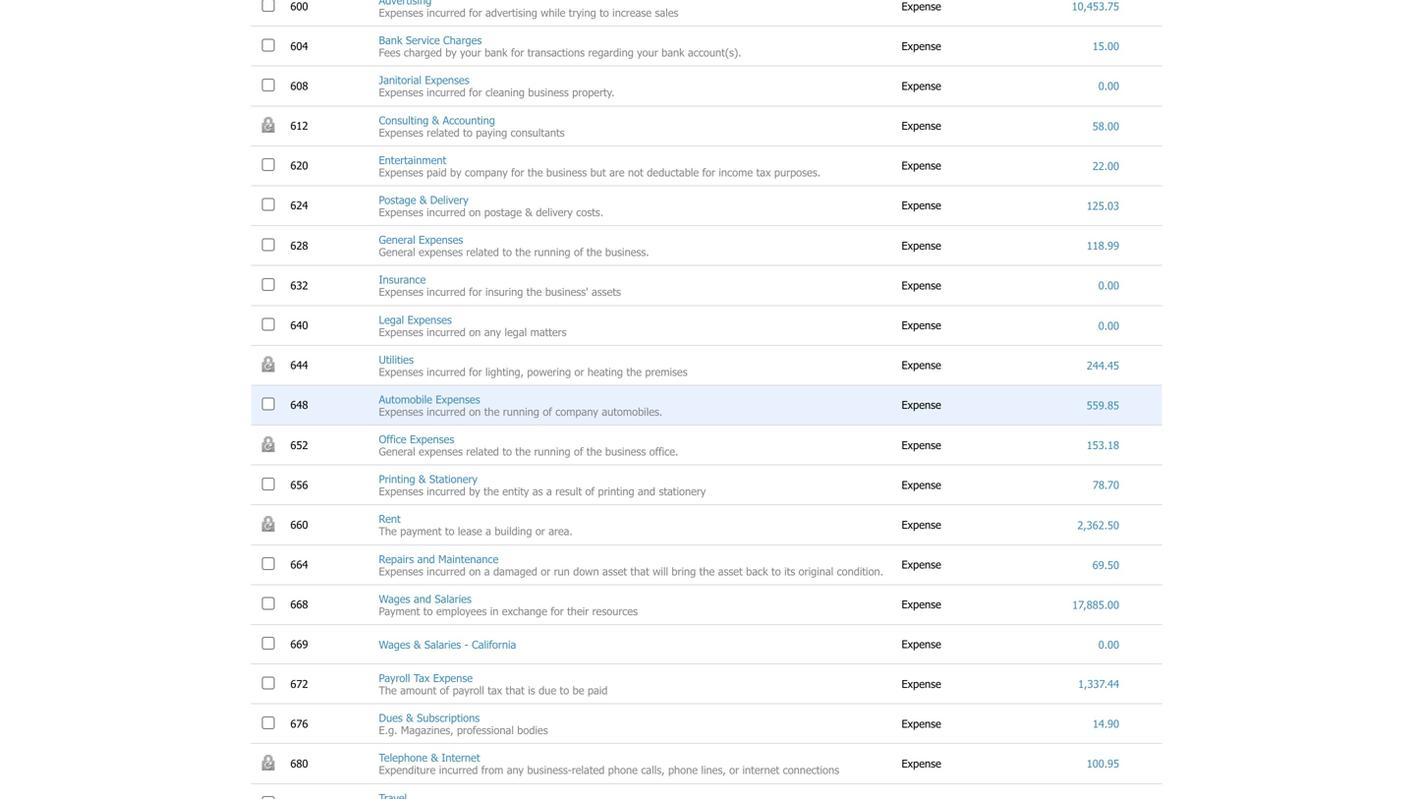 Task type: locate. For each thing, give the bounding box(es) containing it.
a inside printing & stationery expenses incurred by the entity as a result of printing and stationery
[[547, 485, 552, 498]]

0 vertical spatial tax
[[757, 166, 771, 179]]

2 expenses from the top
[[419, 445, 463, 458]]

by inside printing & stationery expenses incurred by the entity as a result of printing and stationery
[[469, 485, 481, 498]]

58.00 link
[[1093, 119, 1120, 133]]

tax
[[414, 671, 430, 685]]

1 horizontal spatial tax
[[757, 166, 771, 179]]

0 vertical spatial company
[[465, 166, 508, 179]]

0 vertical spatial that
[[631, 565, 650, 578]]

dues & subscriptions link
[[379, 711, 480, 725]]

the right heating
[[627, 365, 642, 378]]

1 vertical spatial running
[[503, 405, 540, 418]]

incurred inside the postage & delivery expenses incurred on postage & delivery costs.
[[427, 205, 466, 219]]

244.45
[[1087, 359, 1120, 372]]

incurred up general expenses 'link' at the left of page
[[427, 205, 466, 219]]

automobile
[[379, 393, 433, 406]]

1 wages from the top
[[379, 592, 411, 606]]

expenses inside office expenses general expenses related to the running of the business office.
[[419, 445, 463, 458]]

incurred left from
[[439, 764, 478, 777]]

2 vertical spatial by
[[469, 485, 481, 498]]

asset right down
[[603, 565, 627, 578]]

2 you cannot delete/archive accounts used by a repeating transaction. image from the top
[[262, 755, 275, 771]]

any left legal
[[484, 325, 501, 338]]

salaries inside wages and salaries payment to employees in exchange for their resources
[[435, 592, 472, 606]]

sales
[[655, 6, 679, 19]]

to left lease
[[445, 525, 455, 538]]

you cannot delete/archive accounts used by a repeating transaction. image for 652
[[262, 436, 275, 452]]

in
[[490, 605, 499, 618]]

expenses up entertainment
[[379, 126, 423, 139]]

1 vertical spatial by
[[450, 166, 462, 179]]

2,362.50
[[1078, 518, 1120, 532]]

e.g.
[[379, 724, 398, 737]]

you cannot delete/archive accounts used by a repeating transaction. image
[[262, 117, 275, 133], [262, 755, 275, 771]]

0 horizontal spatial paid
[[427, 166, 447, 179]]

consultants
[[511, 126, 565, 139]]

of inside payroll tax expense the amount of payroll tax that is due to be paid
[[440, 684, 449, 697]]

1 vertical spatial you cannot delete/archive accounts used by a repeating transaction. image
[[262, 436, 275, 452]]

paying
[[476, 126, 508, 139]]

running up printing & stationery expenses incurred by the entity as a result of printing and stationery on the left
[[534, 445, 571, 458]]

to right trying
[[600, 6, 609, 19]]

1 vertical spatial any
[[507, 764, 524, 777]]

1 the from the top
[[379, 525, 397, 538]]

0.00 up '244.45'
[[1099, 319, 1120, 332]]

bank down sales
[[662, 46, 685, 59]]

any right from
[[507, 764, 524, 777]]

related for consulting & accounting
[[427, 126, 460, 139]]

1 vertical spatial expenses
[[419, 445, 463, 458]]

1 vertical spatial tax
[[488, 684, 502, 697]]

expense
[[902, 39, 945, 52], [902, 79, 945, 92], [902, 119, 945, 132], [902, 159, 945, 172], [902, 199, 945, 212], [902, 239, 945, 252], [902, 279, 945, 292], [902, 319, 945, 332], [902, 358, 945, 372], [902, 398, 945, 412], [902, 438, 945, 452], [902, 478, 945, 491], [902, 518, 945, 531], [902, 558, 945, 571], [902, 598, 945, 611], [902, 638, 945, 651], [433, 671, 473, 685], [902, 677, 945, 690], [902, 717, 945, 730], [902, 757, 945, 770]]

on inside the postage & delivery expenses incurred on postage & delivery costs.
[[469, 205, 481, 219]]

and inside wages and salaries payment to employees in exchange for their resources
[[414, 592, 432, 606]]

0 horizontal spatial any
[[484, 325, 501, 338]]

1 horizontal spatial that
[[631, 565, 650, 578]]

running
[[534, 245, 571, 259], [503, 405, 540, 418], [534, 445, 571, 458]]

wages & salaries - california link
[[379, 638, 516, 651]]

1 horizontal spatial bank
[[662, 46, 685, 59]]

0.00 link up '244.45'
[[1099, 319, 1120, 332]]

company down powering
[[556, 405, 599, 418]]

and for damaged
[[417, 552, 435, 566]]

by right charged
[[446, 46, 457, 59]]

related inside the consulting & accounting expenses related to paying consultants
[[427, 126, 460, 139]]

related inside general expenses general expenses related to the running of the business.
[[466, 245, 499, 259]]

business inside janitorial expenses expenses incurred for cleaning business property.
[[528, 86, 569, 99]]

consulting & accounting expenses related to paying consultants
[[379, 113, 565, 139]]

4 0.00 link from the top
[[1099, 638, 1120, 651]]

by inside bank service charges fees charged by your bank for transactions regarding your bank account(s).
[[446, 46, 457, 59]]

expenses
[[379, 6, 423, 19], [425, 73, 470, 87], [379, 86, 423, 99], [379, 126, 423, 139], [379, 166, 423, 179], [379, 205, 423, 219], [419, 233, 463, 246], [379, 285, 423, 299], [408, 313, 452, 326], [379, 325, 423, 338], [379, 365, 423, 378], [436, 393, 480, 406], [379, 405, 423, 418], [410, 433, 454, 446], [379, 485, 423, 498], [379, 565, 423, 578]]

payroll tax expense link
[[379, 671, 473, 685]]

salaries left -
[[425, 638, 461, 651]]

0 horizontal spatial bank
[[485, 46, 508, 59]]

related up stationery
[[466, 445, 499, 458]]

0 vertical spatial any
[[484, 325, 501, 338]]

tax right "payroll"
[[488, 684, 502, 697]]

& inside dues & subscriptions e.g. magazines, professional bodies
[[406, 711, 414, 725]]

utilities
[[379, 353, 414, 366]]

you cannot delete/archive accounts used by a repeating transaction. image for 680
[[262, 755, 275, 771]]

running inside office expenses general expenses related to the running of the business office.
[[534, 445, 571, 458]]

0 horizontal spatial phone
[[608, 764, 638, 777]]

on down lease
[[469, 565, 481, 578]]

0 vertical spatial wages
[[379, 592, 411, 606]]

on left postage
[[469, 205, 481, 219]]

14.90
[[1093, 717, 1120, 731]]

1 on from the top
[[469, 205, 481, 219]]

2 vertical spatial a
[[484, 565, 490, 578]]

to inside repairs and maintenance expenses incurred on a damaged or run down asset that will bring the asset back to its original condition.
[[772, 565, 781, 578]]

1 horizontal spatial phone
[[668, 764, 698, 777]]

incurred up consulting & accounting link
[[427, 86, 466, 99]]

expenses up general expenses 'link' at the left of page
[[379, 205, 423, 219]]

1 vertical spatial salaries
[[425, 638, 461, 651]]

to right payment
[[424, 605, 433, 618]]

wages down payment
[[379, 638, 411, 651]]

is
[[528, 684, 535, 697]]

& inside telephone & internet expenditure incurred from any business-related phone calls, phone lines, or internet connections
[[431, 751, 438, 765]]

related left calls,
[[572, 764, 605, 777]]

1 you cannot delete/archive accounts used by a repeating transaction. image from the top
[[262, 356, 275, 372]]

postage & delivery expenses incurred on postage & delivery costs.
[[379, 193, 604, 219]]

652
[[291, 438, 312, 452]]

664
[[291, 558, 312, 571]]

incurred inside insurance expenses incurred for insuring the business' assets
[[427, 285, 466, 299]]

2 asset from the left
[[718, 565, 743, 578]]

business left 'but'
[[547, 166, 587, 179]]

for up accounting
[[469, 86, 482, 99]]

& for delivery
[[420, 193, 427, 206]]

153.18
[[1087, 439, 1120, 452]]

2 bank from the left
[[662, 46, 685, 59]]

the inside rent the payment to lease a building or area.
[[379, 525, 397, 538]]

area.
[[549, 525, 573, 538]]

any inside telephone & internet expenditure incurred from any business-related phone calls, phone lines, or internet connections
[[507, 764, 524, 777]]

1 horizontal spatial your
[[637, 46, 658, 59]]

the inside the utilities expenses incurred for lighting, powering or heating the premises
[[627, 365, 642, 378]]

expense for automobile expenses expenses incurred on the running of company automobiles.
[[902, 398, 945, 412]]

expenses up the rent link at the bottom left
[[379, 485, 423, 498]]

incurred inside legal expenses expenses incurred on any legal matters
[[427, 325, 466, 338]]

of up office expenses general expenses related to the running of the business office.
[[543, 405, 552, 418]]

by inside 'entertainment expenses paid by company for the business but are not deductable for income tax purposes.'
[[450, 166, 462, 179]]

by for stationery
[[469, 485, 481, 498]]

to
[[600, 6, 609, 19], [463, 126, 473, 139], [503, 245, 512, 259], [503, 445, 512, 458], [445, 525, 455, 538], [772, 565, 781, 578], [424, 605, 433, 618], [560, 684, 569, 697]]

0 vertical spatial a
[[547, 485, 552, 498]]

assets
[[592, 285, 621, 299]]

3 0.00 from the top
[[1099, 319, 1120, 332]]

expense for telephone & internet expenditure incurred from any business-related phone calls, phone lines, or internet connections
[[902, 757, 945, 770]]

0 vertical spatial you cannot delete/archive accounts used by a repeating transaction. image
[[262, 117, 275, 133]]

or inside telephone & internet expenditure incurred from any business-related phone calls, phone lines, or internet connections
[[730, 764, 739, 777]]

legal
[[379, 313, 404, 326]]

incurred up rent the payment to lease a building or area.
[[427, 485, 466, 498]]

2 wages from the top
[[379, 638, 411, 651]]

to inside payroll tax expense the amount of payroll tax that is due to be paid
[[560, 684, 569, 697]]

0.00 down 118.99
[[1099, 279, 1120, 292]]

related up entertainment
[[427, 126, 460, 139]]

& inside printing & stationery expenses incurred by the entity as a result of printing and stationery
[[419, 473, 426, 486]]

0 vertical spatial expenses
[[419, 245, 463, 259]]

0 horizontal spatial that
[[506, 684, 525, 697]]

business inside 'entertainment expenses paid by company for the business but are not deductable for income tax purposes.'
[[547, 166, 587, 179]]

related inside telephone & internet expenditure incurred from any business-related phone calls, phone lines, or internet connections
[[572, 764, 605, 777]]

of up result
[[574, 445, 583, 458]]

wages inside wages and salaries payment to employees in exchange for their resources
[[379, 592, 411, 606]]

general for general
[[379, 245, 416, 259]]

expenses up printing & stationery link
[[419, 445, 463, 458]]

general expenses general expenses related to the running of the business.
[[379, 233, 650, 259]]

0.00 down the 15.00 link
[[1099, 79, 1120, 93]]

2 0.00 link from the top
[[1099, 279, 1120, 292]]

expenses inside general expenses general expenses related to the running of the business.
[[419, 233, 463, 246]]

on inside repairs and maintenance expenses incurred on a damaged or run down asset that will bring the asset back to its original condition.
[[469, 565, 481, 578]]

general for office
[[379, 445, 416, 458]]

you cannot delete/archive accounts used by a repeating transaction. image
[[262, 356, 275, 372], [262, 436, 275, 452], [262, 516, 275, 532]]

accounting
[[443, 113, 495, 127]]

0 horizontal spatial tax
[[488, 684, 502, 697]]

running up office expenses general expenses related to the running of the business office.
[[503, 405, 540, 418]]

the left business. on the left of page
[[587, 245, 602, 259]]

incurred up legal expenses link
[[427, 285, 466, 299]]

1 0.00 link from the top
[[1099, 79, 1120, 93]]

expenses right legal
[[408, 313, 452, 326]]

669
[[291, 638, 312, 651]]

run
[[554, 565, 570, 578]]

the up insurance expenses incurred for insuring the business' assets
[[516, 245, 531, 259]]

22.00 link
[[1093, 159, 1120, 172]]

2 vertical spatial and
[[414, 592, 432, 606]]

2 on from the top
[[469, 325, 481, 338]]

2 vertical spatial running
[[534, 445, 571, 458]]

wages down repairs
[[379, 592, 411, 606]]

you cannot delete/archive accounts used by a repeating transaction. image left 612
[[262, 117, 275, 133]]

0 vertical spatial business
[[528, 86, 569, 99]]

2 0.00 from the top
[[1099, 279, 1120, 292]]

1 vertical spatial a
[[486, 525, 491, 538]]

incurred inside the utilities expenses incurred for lighting, powering or heating the premises
[[427, 365, 466, 378]]

advertising
[[486, 6, 538, 19]]

None checkbox
[[262, 0, 275, 12], [262, 39, 275, 51], [262, 79, 275, 91], [262, 158, 275, 171], [262, 198, 275, 211], [262, 278, 275, 291], [262, 478, 275, 490], [262, 558, 275, 570], [262, 597, 275, 610], [262, 637, 275, 650], [262, 717, 275, 729], [262, 0, 275, 12], [262, 39, 275, 51], [262, 79, 275, 91], [262, 158, 275, 171], [262, 198, 275, 211], [262, 278, 275, 291], [262, 478, 275, 490], [262, 558, 275, 570], [262, 597, 275, 610], [262, 637, 275, 650], [262, 717, 275, 729]]

that inside repairs and maintenance expenses incurred on a damaged or run down asset that will bring the asset back to its original condition.
[[631, 565, 650, 578]]

general up printing on the bottom of page
[[379, 445, 416, 458]]

not
[[628, 166, 644, 179]]

you cannot delete/archive accounts used by a repeating transaction. image left 680
[[262, 755, 275, 771]]

2 vertical spatial you cannot delete/archive accounts used by a repeating transaction. image
[[262, 516, 275, 532]]

business'
[[545, 285, 588, 299]]

15.00 link
[[1093, 39, 1120, 53]]

the inside printing & stationery expenses incurred by the entity as a result of printing and stationery
[[484, 485, 499, 498]]

by up rent the payment to lease a building or area.
[[469, 485, 481, 498]]

0 vertical spatial paid
[[427, 166, 447, 179]]

1 horizontal spatial asset
[[718, 565, 743, 578]]

a inside rent the payment to lease a building or area.
[[486, 525, 491, 538]]

general up insurance link
[[379, 245, 416, 259]]

1 vertical spatial wages
[[379, 638, 411, 651]]

insurance link
[[379, 273, 426, 286]]

insurance
[[379, 273, 426, 286]]

asset left the back
[[718, 565, 743, 578]]

1 0.00 from the top
[[1099, 79, 1120, 93]]

100.95 link
[[1087, 757, 1120, 771]]

0.00 link for expenses incurred for insuring the business' assets
[[1099, 279, 1120, 292]]

or inside rent the payment to lease a building or area.
[[536, 525, 545, 538]]

expenses inside the utilities expenses incurred for lighting, powering or heating the premises
[[379, 365, 423, 378]]

for left transactions on the top left of page
[[511, 46, 524, 59]]

1 you cannot delete/archive accounts used by a repeating transaction. image from the top
[[262, 117, 275, 133]]

125.03
[[1087, 199, 1120, 212]]

the down the lighting,
[[484, 405, 500, 418]]

printing
[[598, 485, 635, 498]]

0.00 for property.
[[1099, 79, 1120, 93]]

general
[[379, 233, 416, 246], [379, 245, 416, 259], [379, 445, 416, 458]]

printing
[[379, 473, 415, 486]]

expenses up "office"
[[379, 405, 423, 418]]

624
[[291, 199, 312, 212]]

incurred up wages and salaries link
[[427, 565, 466, 578]]

3 0.00 link from the top
[[1099, 319, 1120, 332]]

business inside office expenses general expenses related to the running of the business office.
[[606, 445, 646, 458]]

1 vertical spatial company
[[556, 405, 599, 418]]

phone left calls,
[[608, 764, 638, 777]]

1 vertical spatial and
[[417, 552, 435, 566]]

for left income
[[703, 166, 716, 179]]

the left entity
[[484, 485, 499, 498]]

rent
[[379, 512, 401, 526]]

running inside general expenses general expenses related to the running of the business.
[[534, 245, 571, 259]]

& right printing on the bottom of page
[[419, 473, 426, 486]]

on inside automobile expenses expenses incurred on the running of company automobiles.
[[469, 405, 481, 418]]

professional
[[457, 724, 514, 737]]

expense for janitorial expenses expenses incurred for cleaning business property.
[[902, 79, 945, 92]]

of right result
[[586, 485, 595, 498]]

incurred inside automobile expenses expenses incurred on the running of company automobiles.
[[427, 405, 466, 418]]

connections
[[783, 764, 840, 777]]

incurred inside printing & stationery expenses incurred by the entity as a result of printing and stationery
[[427, 485, 466, 498]]

expense for bank service charges fees charged by your bank for transactions regarding your bank account(s).
[[902, 39, 945, 52]]

to inside rent the payment to lease a building or area.
[[445, 525, 455, 538]]

entertainment expenses paid by company for the business but are not deductable for income tax purposes.
[[379, 153, 821, 179]]

any
[[484, 325, 501, 338], [507, 764, 524, 777]]

None checkbox
[[262, 238, 275, 251], [262, 318, 275, 331], [262, 398, 275, 411], [262, 677, 275, 689], [262, 796, 275, 799], [262, 238, 275, 251], [262, 318, 275, 331], [262, 398, 275, 411], [262, 677, 275, 689], [262, 796, 275, 799]]

0 horizontal spatial your
[[460, 46, 481, 59]]

company inside automobile expenses expenses incurred on the running of company automobiles.
[[556, 405, 599, 418]]

your right regarding
[[637, 46, 658, 59]]

0.00 up 1,337.44
[[1099, 638, 1120, 651]]

to inside wages and salaries payment to employees in exchange for their resources
[[424, 605, 433, 618]]

and inside repairs and maintenance expenses incurred on a damaged or run down asset that will bring the asset back to its original condition.
[[417, 552, 435, 566]]

0 horizontal spatial asset
[[603, 565, 627, 578]]

for left their
[[551, 605, 564, 618]]

business left office.
[[606, 445, 646, 458]]

1 horizontal spatial any
[[507, 764, 524, 777]]

1 horizontal spatial company
[[556, 405, 599, 418]]

& left the delivery
[[525, 205, 533, 219]]

you cannot delete/archive accounts used by a repeating transaction. image left 644
[[262, 356, 275, 372]]

on up office expenses general expenses related to the running of the business office.
[[469, 405, 481, 418]]

15.00
[[1093, 39, 1120, 53]]

or inside repairs and maintenance expenses incurred on a damaged or run down asset that will bring the asset back to its original condition.
[[541, 565, 551, 578]]

internet
[[743, 764, 780, 777]]

648
[[291, 398, 312, 412]]

1 asset from the left
[[603, 565, 627, 578]]

2 general from the top
[[379, 245, 416, 259]]

0 vertical spatial by
[[446, 46, 457, 59]]

1 vertical spatial paid
[[588, 684, 608, 697]]

related up insurance expenses incurred for insuring the business' assets
[[466, 245, 499, 259]]

& right postage
[[420, 193, 427, 206]]

0 vertical spatial salaries
[[435, 592, 472, 606]]

expenses right the automobile
[[436, 393, 480, 406]]

to left 'its'
[[772, 565, 781, 578]]

to left paying
[[463, 126, 473, 139]]

trying
[[569, 6, 596, 19]]

4 on from the top
[[469, 565, 481, 578]]

wages for wages & salaries - california
[[379, 638, 411, 651]]

incurred inside janitorial expenses expenses incurred for cleaning business property.
[[427, 86, 466, 99]]

expense for consulting & accounting expenses related to paying consultants
[[902, 119, 945, 132]]

the down consultants
[[528, 166, 543, 179]]

company inside 'entertainment expenses paid by company for the business but are not deductable for income tax purposes.'
[[465, 166, 508, 179]]

legal
[[505, 325, 527, 338]]

bank service charges fees charged by your bank for transactions regarding your bank account(s).
[[379, 34, 742, 59]]

expenses up insurance link
[[419, 245, 463, 259]]

1 vertical spatial that
[[506, 684, 525, 697]]

1 horizontal spatial paid
[[588, 684, 608, 697]]

0.00 link up 1,337.44
[[1099, 638, 1120, 651]]

expense for postage & delivery expenses incurred on postage & delivery costs.
[[902, 199, 945, 212]]

internet
[[442, 751, 480, 765]]

1 expenses from the top
[[419, 245, 463, 259]]

or right lines,
[[730, 764, 739, 777]]

a left the damaged
[[484, 565, 490, 578]]

wages & salaries - california
[[379, 638, 516, 651]]

office expenses general expenses related to the running of the business office.
[[379, 433, 679, 458]]

to inside general expenses general expenses related to the running of the business.
[[503, 245, 512, 259]]

property.
[[572, 86, 615, 99]]

676
[[291, 717, 312, 730]]

increase
[[613, 6, 652, 19]]

expenses right "office"
[[410, 433, 454, 446]]

tax inside payroll tax expense the amount of payroll tax that is due to be paid
[[488, 684, 502, 697]]

by up the delivery
[[450, 166, 462, 179]]

expenses up the automobile
[[379, 365, 423, 378]]

your up janitorial expenses expenses incurred for cleaning business property.
[[460, 46, 481, 59]]

income
[[719, 166, 753, 179]]

business.
[[606, 245, 650, 259]]

3 on from the top
[[469, 405, 481, 418]]

expenses inside the consulting & accounting expenses related to paying consultants
[[379, 126, 423, 139]]

or left heating
[[575, 365, 584, 378]]

expenses for office expenses
[[419, 445, 463, 458]]

entertainment
[[379, 153, 447, 167]]

general inside office expenses general expenses related to the running of the business office.
[[379, 445, 416, 458]]

0 vertical spatial and
[[638, 485, 656, 498]]

2 the from the top
[[379, 684, 397, 697]]

or left "run"
[[541, 565, 551, 578]]

expenses inside general expenses general expenses related to the running of the business.
[[419, 245, 463, 259]]

related inside office expenses general expenses related to the running of the business office.
[[466, 445, 499, 458]]

3 you cannot delete/archive accounts used by a repeating transaction. image from the top
[[262, 516, 275, 532]]

1 vertical spatial you cannot delete/archive accounts used by a repeating transaction. image
[[262, 755, 275, 771]]

to up insurance expenses incurred for insuring the business' assets
[[503, 245, 512, 259]]

to left be
[[560, 684, 569, 697]]

to inside the consulting & accounting expenses related to paying consultants
[[463, 126, 473, 139]]

a inside repairs and maintenance expenses incurred on a damaged or run down asset that will bring the asset back to its original condition.
[[484, 565, 490, 578]]

expenses inside office expenses general expenses related to the running of the business office.
[[410, 433, 454, 446]]

the inside repairs and maintenance expenses incurred on a damaged or run down asset that will bring the asset back to its original condition.
[[700, 565, 715, 578]]

for
[[469, 6, 482, 19], [511, 46, 524, 59], [469, 86, 482, 99], [511, 166, 524, 179], [703, 166, 716, 179], [469, 285, 482, 299], [469, 365, 482, 378], [551, 605, 564, 618]]

for left the lighting,
[[469, 365, 482, 378]]

paid inside payroll tax expense the amount of payroll tax that is due to be paid
[[588, 684, 608, 697]]

on
[[469, 205, 481, 219], [469, 325, 481, 338], [469, 405, 481, 418], [469, 565, 481, 578]]

phone
[[608, 764, 638, 777], [668, 764, 698, 777]]

you cannot delete/archive accounts used by a repeating transaction. image left 652
[[262, 436, 275, 452]]

and right printing
[[638, 485, 656, 498]]

business down transactions on the top left of page
[[528, 86, 569, 99]]

0 vertical spatial you cannot delete/archive accounts used by a repeating transaction. image
[[262, 356, 275, 372]]

1 vertical spatial business
[[547, 166, 587, 179]]

postage
[[484, 205, 522, 219]]

&
[[432, 113, 440, 127], [420, 193, 427, 206], [525, 205, 533, 219], [419, 473, 426, 486], [414, 638, 421, 651], [406, 711, 414, 725], [431, 751, 438, 765]]

2 you cannot delete/archive accounts used by a repeating transaction. image from the top
[[262, 436, 275, 452]]

expenses up postage
[[379, 166, 423, 179]]

salaries down 'repairs and maintenance' link
[[435, 592, 472, 606]]

a right lease
[[486, 525, 491, 538]]

phone right calls,
[[668, 764, 698, 777]]

by for charges
[[446, 46, 457, 59]]

of inside general expenses general expenses related to the running of the business.
[[574, 245, 583, 259]]

0 vertical spatial running
[[534, 245, 571, 259]]

business
[[528, 86, 569, 99], [547, 166, 587, 179], [606, 445, 646, 458]]

& right dues
[[406, 711, 414, 725]]

expenses down the delivery
[[419, 233, 463, 246]]

1 phone from the left
[[608, 764, 638, 777]]

postage
[[379, 193, 416, 206]]

0 vertical spatial the
[[379, 525, 397, 538]]

& inside the consulting & accounting expenses related to paying consultants
[[432, 113, 440, 127]]

paid right be
[[588, 684, 608, 697]]

incurred inside telephone & internet expenditure incurred from any business-related phone calls, phone lines, or internet connections
[[439, 764, 478, 777]]

for up 'charges' on the left top of page
[[469, 6, 482, 19]]

expenses for general expenses
[[419, 245, 463, 259]]

salaries for &
[[425, 638, 461, 651]]

1 vertical spatial the
[[379, 684, 397, 697]]

3 general from the top
[[379, 445, 416, 458]]

related for office expenses
[[466, 445, 499, 458]]

2 vertical spatial business
[[606, 445, 646, 458]]

the inside 'entertainment expenses paid by company for the business but are not deductable for income tax purposes.'
[[528, 166, 543, 179]]

0 horizontal spatial company
[[465, 166, 508, 179]]

to inside office expenses general expenses related to the running of the business office.
[[503, 445, 512, 458]]

0.00 link down the 15.00 link
[[1099, 79, 1120, 93]]



Task type: describe. For each thing, give the bounding box(es) containing it.
and for exchange
[[414, 592, 432, 606]]

paid inside 'entertainment expenses paid by company for the business but are not deductable for income tax purposes.'
[[427, 166, 447, 179]]

644
[[291, 358, 312, 372]]

the inside automobile expenses expenses incurred on the running of company automobiles.
[[484, 405, 500, 418]]

you cannot delete/archive accounts used by a repeating transaction. image for 644
[[262, 356, 275, 372]]

matters
[[530, 325, 567, 338]]

604
[[291, 39, 312, 52]]

expense for entertainment expenses paid by company for the business but are not deductable for income tax purposes.
[[902, 159, 945, 172]]

1,337.44
[[1079, 677, 1120, 691]]

1 bank from the left
[[485, 46, 508, 59]]

entity
[[503, 485, 529, 498]]

incurred up bank service charges link
[[427, 6, 466, 19]]

for inside the utilities expenses incurred for lighting, powering or heating the premises
[[469, 365, 482, 378]]

repairs and maintenance link
[[379, 552, 499, 566]]

expense for repairs and maintenance expenses incurred on a damaged or run down asset that will bring the asset back to its original condition.
[[902, 558, 945, 571]]

expense inside payroll tax expense the amount of payroll tax that is due to be paid
[[433, 671, 473, 685]]

expense for payroll tax expense the amount of payroll tax that is due to be paid
[[902, 677, 945, 690]]

payroll tax expense the amount of payroll tax that is due to be paid
[[379, 671, 608, 697]]

costs.
[[576, 205, 604, 219]]

for up postage
[[511, 166, 524, 179]]

expense for dues & subscriptions e.g. magazines, professional bodies
[[902, 717, 945, 730]]

exchange
[[502, 605, 548, 618]]

1,337.44 link
[[1079, 677, 1120, 691]]

660
[[291, 518, 312, 531]]

0.00 for assets
[[1099, 279, 1120, 292]]

wages and salaries payment to employees in exchange for their resources
[[379, 592, 638, 618]]

cleaning
[[486, 86, 525, 99]]

lines,
[[701, 764, 726, 777]]

regarding
[[588, 46, 634, 59]]

118.99
[[1087, 239, 1120, 252]]

printing & stationery link
[[379, 473, 478, 486]]

expenses up the utilities link
[[379, 325, 423, 338]]

any inside legal expenses expenses incurred on any legal matters
[[484, 325, 501, 338]]

general expenses link
[[379, 233, 463, 246]]

charges
[[443, 34, 482, 47]]

and inside printing & stationery expenses incurred by the entity as a result of printing and stationery
[[638, 485, 656, 498]]

postage & delivery link
[[379, 193, 469, 206]]

78.70
[[1093, 478, 1120, 492]]

& for accounting
[[432, 113, 440, 127]]

office.
[[650, 445, 679, 458]]

stationery
[[659, 485, 706, 498]]

heating
[[588, 365, 623, 378]]

janitorial expenses link
[[379, 73, 470, 87]]

620
[[291, 159, 312, 172]]

automobile expenses expenses incurred on the running of company automobiles.
[[379, 393, 663, 418]]

delivery
[[536, 205, 573, 219]]

2 phone from the left
[[668, 764, 698, 777]]

purposes.
[[775, 166, 821, 179]]

automobiles.
[[602, 405, 663, 418]]

bodies
[[517, 724, 548, 737]]

or inside the utilities expenses incurred for lighting, powering or heating the premises
[[575, 365, 584, 378]]

expense for wages and salaries payment to employees in exchange for their resources
[[902, 598, 945, 611]]

for inside janitorial expenses expenses incurred for cleaning business property.
[[469, 86, 482, 99]]

insurance expenses incurred for insuring the business' assets
[[379, 273, 621, 299]]

insuring
[[486, 285, 523, 299]]

maintenance
[[438, 552, 499, 566]]

& for subscriptions
[[406, 711, 414, 725]]

69.50 link
[[1093, 558, 1120, 572]]

the inside payroll tax expense the amount of payroll tax that is due to be paid
[[379, 684, 397, 697]]

0.00 link for expenses incurred on any legal matters
[[1099, 319, 1120, 332]]

you cannot delete/archive accounts used by a repeating transaction. image for 612
[[262, 117, 275, 133]]

automobile expenses link
[[379, 393, 480, 406]]

janitorial
[[379, 73, 422, 87]]

78.70 link
[[1093, 478, 1120, 492]]

expenses inside insurance expenses incurred for insuring the business' assets
[[379, 285, 423, 299]]

legal expenses link
[[379, 313, 452, 326]]

632
[[291, 279, 312, 292]]

22.00
[[1093, 159, 1120, 172]]

680
[[291, 757, 312, 770]]

expenses inside printing & stationery expenses incurred by the entity as a result of printing and stationery
[[379, 485, 423, 498]]

for inside wages and salaries payment to employees in exchange for their resources
[[551, 605, 564, 618]]

expenses inside 'entertainment expenses paid by company for the business but are not deductable for income tax purposes.'
[[379, 166, 423, 179]]

0.00 link for expenses incurred for cleaning business property.
[[1099, 79, 1120, 93]]

utilities link
[[379, 353, 414, 366]]

that inside payroll tax expense the amount of payroll tax that is due to be paid
[[506, 684, 525, 697]]

payroll
[[379, 671, 410, 685]]

the inside insurance expenses incurred for insuring the business' assets
[[527, 285, 542, 299]]

1 your from the left
[[460, 46, 481, 59]]

back
[[746, 565, 768, 578]]

& for internet
[[431, 751, 438, 765]]

153.18 link
[[1087, 439, 1120, 452]]

as
[[533, 485, 543, 498]]

premises
[[645, 365, 688, 378]]

salaries for and
[[435, 592, 472, 606]]

tax inside 'entertainment expenses paid by company for the business but are not deductable for income tax purposes.'
[[757, 166, 771, 179]]

expense for legal expenses expenses incurred on any legal matters
[[902, 319, 945, 332]]

expense for utilities expenses incurred for lighting, powering or heating the premises
[[902, 358, 945, 372]]

on inside legal expenses expenses incurred on any legal matters
[[469, 325, 481, 338]]

the up printing
[[587, 445, 602, 458]]

expense for office expenses general expenses related to the running of the business office.
[[902, 438, 945, 452]]

of inside automobile expenses expenses incurred on the running of company automobiles.
[[543, 405, 552, 418]]

118.99 link
[[1087, 239, 1120, 252]]

running for business
[[534, 445, 571, 458]]

628
[[291, 239, 312, 252]]

expenses up consulting at the left of the page
[[379, 86, 423, 99]]

entertainment link
[[379, 153, 447, 167]]

related for general expenses
[[466, 245, 499, 259]]

wages for wages and salaries payment to employees in exchange for their resources
[[379, 592, 411, 606]]

you cannot delete/archive accounts used by a repeating transaction. image for 660
[[262, 516, 275, 532]]

& for salaries
[[414, 638, 421, 651]]

1 general from the top
[[379, 233, 416, 246]]

& for stationery
[[419, 473, 426, 486]]

running inside automobile expenses expenses incurred on the running of company automobiles.
[[503, 405, 540, 418]]

charged
[[404, 46, 442, 59]]

17,885.00
[[1073, 598, 1120, 611]]

dues
[[379, 711, 403, 725]]

while
[[541, 6, 566, 19]]

powering
[[527, 365, 571, 378]]

expenses inside the postage & delivery expenses incurred on postage & delivery costs.
[[379, 205, 423, 219]]

telephone & internet expenditure incurred from any business-related phone calls, phone lines, or internet connections
[[379, 751, 840, 777]]

612
[[291, 119, 312, 132]]

expense for rent the payment to lease a building or area.
[[902, 518, 945, 531]]

bank service charges link
[[379, 34, 482, 47]]

expenses inside repairs and maintenance expenses incurred on a damaged or run down asset that will bring the asset back to its original condition.
[[379, 565, 423, 578]]

magazines,
[[401, 724, 454, 737]]

result
[[556, 485, 582, 498]]

640
[[291, 319, 312, 332]]

58.00
[[1093, 119, 1120, 133]]

0.00 for matters
[[1099, 319, 1120, 332]]

california
[[472, 638, 516, 651]]

office expenses link
[[379, 433, 454, 446]]

for inside bank service charges fees charged by your bank for transactions regarding your bank account(s).
[[511, 46, 524, 59]]

expenditure
[[379, 764, 436, 777]]

consulting
[[379, 113, 429, 127]]

of inside office expenses general expenses related to the running of the business office.
[[574, 445, 583, 458]]

4 0.00 from the top
[[1099, 638, 1120, 651]]

the up printing & stationery expenses incurred by the entity as a result of printing and stationery on the left
[[516, 445, 531, 458]]

of inside printing & stationery expenses incurred by the entity as a result of printing and stationery
[[586, 485, 595, 498]]

bring
[[672, 565, 696, 578]]

2 your from the left
[[637, 46, 658, 59]]

-
[[465, 638, 469, 651]]

service
[[406, 34, 440, 47]]

expense for general expenses general expenses related to the running of the business.
[[902, 239, 945, 252]]

expense for printing & stationery expenses incurred by the entity as a result of printing and stationery
[[902, 478, 945, 491]]

608
[[291, 79, 312, 92]]

legal expenses expenses incurred on any legal matters
[[379, 313, 567, 338]]

incurred inside repairs and maintenance expenses incurred on a damaged or run down asset that will bring the asset back to its original condition.
[[427, 565, 466, 578]]

payment
[[379, 605, 420, 618]]

bank
[[379, 34, 403, 47]]

condition.
[[837, 565, 884, 578]]

17,885.00 link
[[1073, 598, 1120, 611]]

running for business.
[[534, 245, 571, 259]]

expenses up bank
[[379, 6, 423, 19]]

for inside insurance expenses incurred for insuring the business' assets
[[469, 285, 482, 299]]

expenses down charged
[[425, 73, 470, 87]]

their
[[567, 605, 589, 618]]

expense for insurance expenses incurred for insuring the business' assets
[[902, 279, 945, 292]]



Task type: vqa. For each thing, say whether or not it's contained in the screenshot.
Expenses inside the CONSULTING & ACCOUNTING EXPENSES RELATED TO PAYING CONSULTANTS
yes



